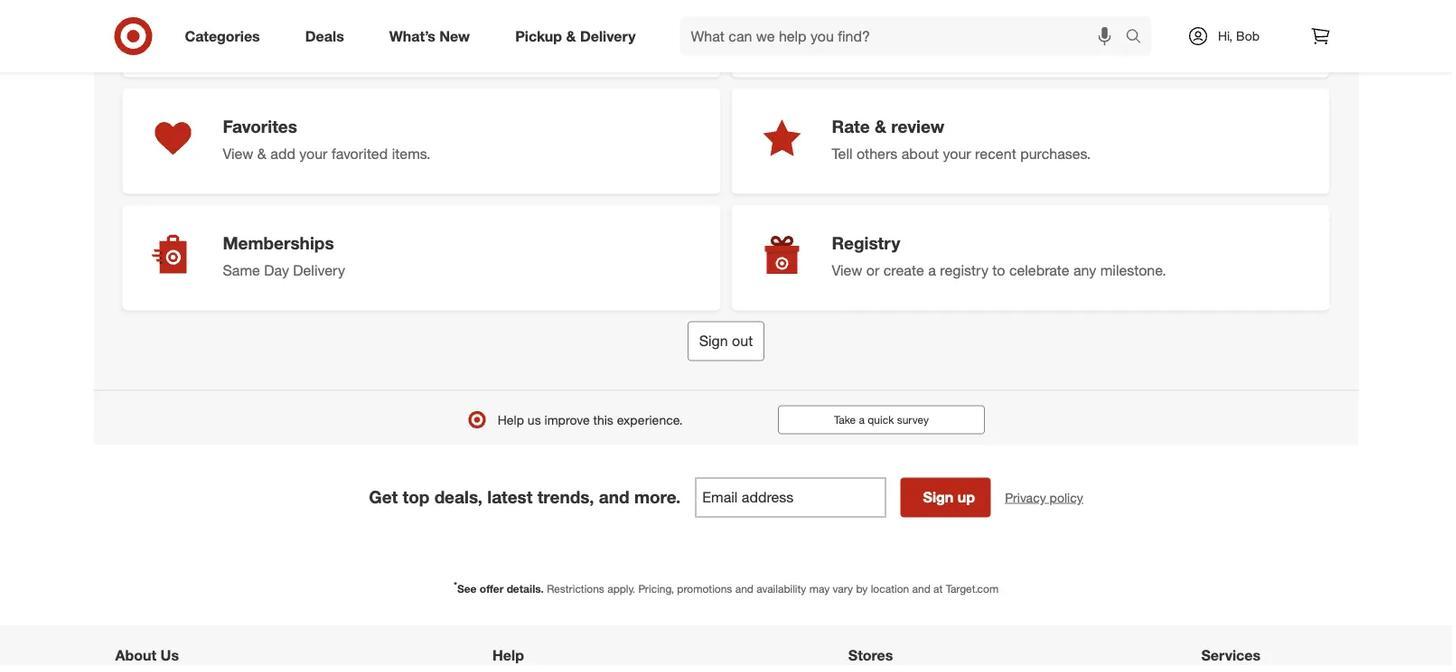 Task type: vqa. For each thing, say whether or not it's contained in the screenshot.
"payment"
yes



Task type: locate. For each thing, give the bounding box(es) containing it.
get
[[369, 487, 398, 507]]

payment
[[657, 16, 706, 32], [265, 28, 321, 46]]

quick left survey
[[868, 413, 894, 426]]

rate & review tell others about your recent purchases.
[[832, 116, 1091, 163]]

top
[[403, 487, 430, 507]]

and left more.
[[599, 487, 630, 507]]

2 horizontal spatial a
[[928, 261, 936, 279]]

and left availability
[[735, 581, 754, 595]]

apply.
[[608, 581, 635, 595]]

promotions
[[677, 581, 732, 595]]

view left or
[[832, 261, 863, 279]]

categories link
[[169, 16, 283, 56]]

ordering.
[[461, 28, 519, 46]]

privacy policy
[[1005, 489, 1083, 505]]

a inside 'button'
[[859, 413, 865, 426]]

out
[[732, 332, 753, 350]]

deals,
[[434, 487, 483, 507]]

delivery right pickup at the top left
[[580, 27, 636, 45]]

0 vertical spatial a
[[253, 28, 261, 46]]

search
[[1118, 29, 1161, 47]]

delivery
[[580, 27, 636, 45], [293, 261, 345, 279]]

2 horizontal spatial &
[[875, 116, 887, 137]]

recent
[[975, 145, 1016, 163]]

payment inside add a payment card for quick online ordering. link
[[265, 28, 321, 46]]

0 horizontal spatial view
[[223, 145, 253, 163]]

view inside favorites view & add your favorited items.
[[223, 145, 253, 163]]

help left us
[[498, 412, 524, 427]]

0 horizontal spatial payment
[[265, 28, 321, 46]]

1 horizontal spatial payment
[[657, 16, 706, 32]]

view down "favorites"
[[223, 145, 253, 163]]

1 vertical spatial about
[[902, 145, 939, 163]]

1 vertical spatial a
[[928, 261, 936, 279]]

0 vertical spatial help
[[498, 412, 524, 427]]

about down review
[[902, 145, 939, 163]]

sign left up
[[923, 488, 954, 506]]

1 horizontal spatial your
[[943, 145, 971, 163]]

add inside button
[[630, 16, 653, 32]]

a right take
[[859, 413, 865, 426]]

details.
[[507, 581, 544, 595]]

redcard.
[[1019, 28, 1080, 46]]

1 vertical spatial view
[[832, 261, 863, 279]]

0 horizontal spatial your
[[299, 145, 328, 163]]

experience.
[[617, 412, 683, 427]]

memberships
[[223, 233, 334, 253]]

sign up button
[[900, 477, 991, 517]]

0 horizontal spatial sign
[[699, 332, 728, 350]]

help down the offer
[[493, 647, 524, 664]]

target
[[976, 28, 1015, 46]]

and left "at"
[[912, 581, 931, 595]]

1 horizontal spatial a
[[859, 413, 865, 426]]

bob
[[1236, 28, 1260, 44]]

about
[[910, 28, 947, 46], [902, 145, 939, 163]]

payment inside add payment button
[[657, 16, 706, 32]]

favorited
[[332, 145, 388, 163]]

add
[[630, 16, 653, 32], [223, 28, 249, 46]]

for
[[358, 28, 375, 46]]

stores
[[849, 647, 893, 664]]

& inside rate & review tell others about your recent purchases.
[[875, 116, 887, 137]]

0 horizontal spatial delivery
[[293, 261, 345, 279]]

0 vertical spatial quick
[[379, 28, 415, 46]]

learn more about the target redcard. link
[[732, 0, 1330, 77]]

1 horizontal spatial delivery
[[580, 27, 636, 45]]

0 vertical spatial sign
[[699, 332, 728, 350]]

review
[[891, 116, 945, 137]]

0 horizontal spatial a
[[253, 28, 261, 46]]

items.
[[392, 145, 431, 163]]

& for rate
[[875, 116, 887, 137]]

&
[[566, 27, 576, 45], [875, 116, 887, 137], [257, 145, 267, 163]]

1 horizontal spatial add
[[630, 16, 653, 32]]

about inside rate & review tell others about your recent purchases.
[[902, 145, 939, 163]]

1 vertical spatial sign
[[923, 488, 954, 506]]

*
[[454, 579, 457, 590]]

a right create
[[928, 261, 936, 279]]

help for help
[[493, 647, 524, 664]]

1 horizontal spatial &
[[566, 27, 576, 45]]

1 horizontal spatial view
[[832, 261, 863, 279]]

help
[[498, 412, 524, 427], [493, 647, 524, 664]]

a inside registry view or create a registry to celebrate any milestone.
[[928, 261, 936, 279]]

pickup & delivery
[[515, 27, 636, 45]]

1 vertical spatial &
[[875, 116, 887, 137]]

about left the
[[910, 28, 947, 46]]

a for add a payment card for quick online ordering.
[[253, 28, 261, 46]]

2 vertical spatial a
[[859, 413, 865, 426]]

sign
[[699, 332, 728, 350], [923, 488, 954, 506]]

take a quick survey
[[834, 413, 929, 426]]

1 your from the left
[[299, 145, 328, 163]]

this
[[593, 412, 613, 427]]

may
[[810, 581, 830, 595]]

& inside favorites view & add your favorited items.
[[257, 145, 267, 163]]

1 horizontal spatial sign
[[923, 488, 954, 506]]

improve
[[545, 412, 590, 427]]

0 vertical spatial &
[[566, 27, 576, 45]]

a left deals
[[253, 28, 261, 46]]

or
[[867, 261, 880, 279]]

a
[[253, 28, 261, 46], [928, 261, 936, 279], [859, 413, 865, 426]]

view inside registry view or create a registry to celebrate any milestone.
[[832, 261, 863, 279]]

sign for sign out
[[699, 332, 728, 350]]

delivery inside the memberships same day delivery
[[293, 261, 345, 279]]

& left the add
[[257, 145, 267, 163]]

delivery right the 'day'
[[293, 261, 345, 279]]

your right the add
[[299, 145, 328, 163]]

online
[[419, 28, 457, 46]]

2 horizontal spatial and
[[912, 581, 931, 595]]

us
[[528, 412, 541, 427]]

your
[[299, 145, 328, 163], [943, 145, 971, 163]]

None text field
[[695, 477, 886, 517]]

0 horizontal spatial &
[[257, 145, 267, 163]]

quick inside 'button'
[[868, 413, 894, 426]]

2 your from the left
[[943, 145, 971, 163]]

1 horizontal spatial quick
[[868, 413, 894, 426]]

& up others
[[875, 116, 887, 137]]

at
[[934, 581, 943, 595]]

quick
[[379, 28, 415, 46], [868, 413, 894, 426]]

your left recent
[[943, 145, 971, 163]]

0 horizontal spatial add
[[223, 28, 249, 46]]

0 horizontal spatial quick
[[379, 28, 415, 46]]

quick right for
[[379, 28, 415, 46]]

sign left out
[[699, 332, 728, 350]]

celebrate
[[1009, 261, 1070, 279]]

0 vertical spatial delivery
[[580, 27, 636, 45]]

0 vertical spatial view
[[223, 145, 253, 163]]

2 vertical spatial &
[[257, 145, 267, 163]]

add payment button
[[630, 15, 706, 33]]

& right pickup at the top left
[[566, 27, 576, 45]]

1 vertical spatial delivery
[[293, 261, 345, 279]]

1 vertical spatial help
[[493, 647, 524, 664]]

favorites view & add your favorited items.
[[223, 116, 431, 163]]

add a payment card for quick online ordering. link
[[122, 0, 521, 77]]

services
[[1202, 647, 1261, 664]]

offer
[[480, 581, 504, 595]]

1 vertical spatial quick
[[868, 413, 894, 426]]

privacy
[[1005, 489, 1046, 505]]

restrictions
[[547, 581, 604, 595]]



Task type: describe. For each thing, give the bounding box(es) containing it.
take
[[834, 413, 856, 426]]

up
[[958, 488, 975, 506]]

what's new
[[389, 27, 470, 45]]

about
[[115, 647, 156, 664]]

location
[[871, 581, 909, 595]]

more
[[872, 28, 906, 46]]

hi,
[[1218, 28, 1233, 44]]

get top deals, latest trends, and more.
[[369, 487, 681, 507]]

see
[[457, 581, 477, 595]]

us
[[160, 647, 179, 664]]

add
[[271, 145, 295, 163]]

pickup
[[515, 27, 562, 45]]

survey
[[897, 413, 929, 426]]

milestone.
[[1101, 261, 1166, 279]]

memberships same day delivery
[[223, 233, 345, 279]]

registry view or create a registry to celebrate any milestone.
[[832, 233, 1166, 279]]

trends,
[[537, 487, 594, 507]]

view for favorites
[[223, 145, 253, 163]]

new
[[440, 27, 470, 45]]

vary
[[833, 581, 853, 595]]

rate
[[832, 116, 870, 137]]

create
[[884, 261, 924, 279]]

& for pickup
[[566, 27, 576, 45]]

day
[[264, 261, 289, 279]]

your inside rate & review tell others about your recent purchases.
[[943, 145, 971, 163]]

target.com
[[946, 581, 999, 595]]

add a payment card for quick online ordering.
[[223, 28, 519, 46]]

sign up
[[923, 488, 975, 506]]

registry
[[832, 233, 900, 253]]

registry
[[940, 261, 989, 279]]

to
[[993, 261, 1005, 279]]

add for add a payment card for quick online ordering.
[[223, 28, 249, 46]]

latest
[[487, 487, 533, 507]]

privacy policy link
[[1005, 488, 1083, 506]]

what's new link
[[374, 16, 493, 56]]

hi, bob
[[1218, 28, 1260, 44]]

take a quick survey button
[[778, 405, 985, 434]]

learn
[[832, 28, 868, 46]]

deals link
[[290, 16, 367, 56]]

about us
[[115, 647, 179, 664]]

help for help us improve this experience.
[[498, 412, 524, 427]]

sign out
[[699, 332, 753, 350]]

others
[[857, 145, 898, 163]]

pickup & delivery link
[[500, 16, 658, 56]]

deals
[[305, 27, 344, 45]]

same
[[223, 261, 260, 279]]

tell
[[832, 145, 853, 163]]

policy
[[1050, 489, 1083, 505]]

by
[[856, 581, 868, 595]]

learn more about the target redcard.
[[832, 28, 1080, 46]]

view for registry
[[832, 261, 863, 279]]

your inside favorites view & add your favorited items.
[[299, 145, 328, 163]]

pricing,
[[638, 581, 674, 595]]

favorites
[[223, 116, 297, 137]]

search button
[[1118, 16, 1161, 60]]

* see offer details. restrictions apply. pricing, promotions and availability may vary by location and at target.com
[[454, 579, 999, 595]]

add for add payment
[[630, 16, 653, 32]]

1 horizontal spatial and
[[735, 581, 754, 595]]

the
[[951, 28, 972, 46]]

categories
[[185, 27, 260, 45]]

0 horizontal spatial and
[[599, 487, 630, 507]]

what's
[[389, 27, 436, 45]]

sign for sign up
[[923, 488, 954, 506]]

help us improve this experience.
[[498, 412, 683, 427]]

any
[[1074, 261, 1097, 279]]

sign out button
[[688, 321, 765, 361]]

availability
[[757, 581, 806, 595]]

What can we help you find? suggestions appear below search field
[[680, 16, 1130, 56]]

0 vertical spatial about
[[910, 28, 947, 46]]

a for take a quick survey
[[859, 413, 865, 426]]

add payment
[[630, 16, 706, 32]]

more.
[[634, 487, 681, 507]]

purchases.
[[1020, 145, 1091, 163]]



